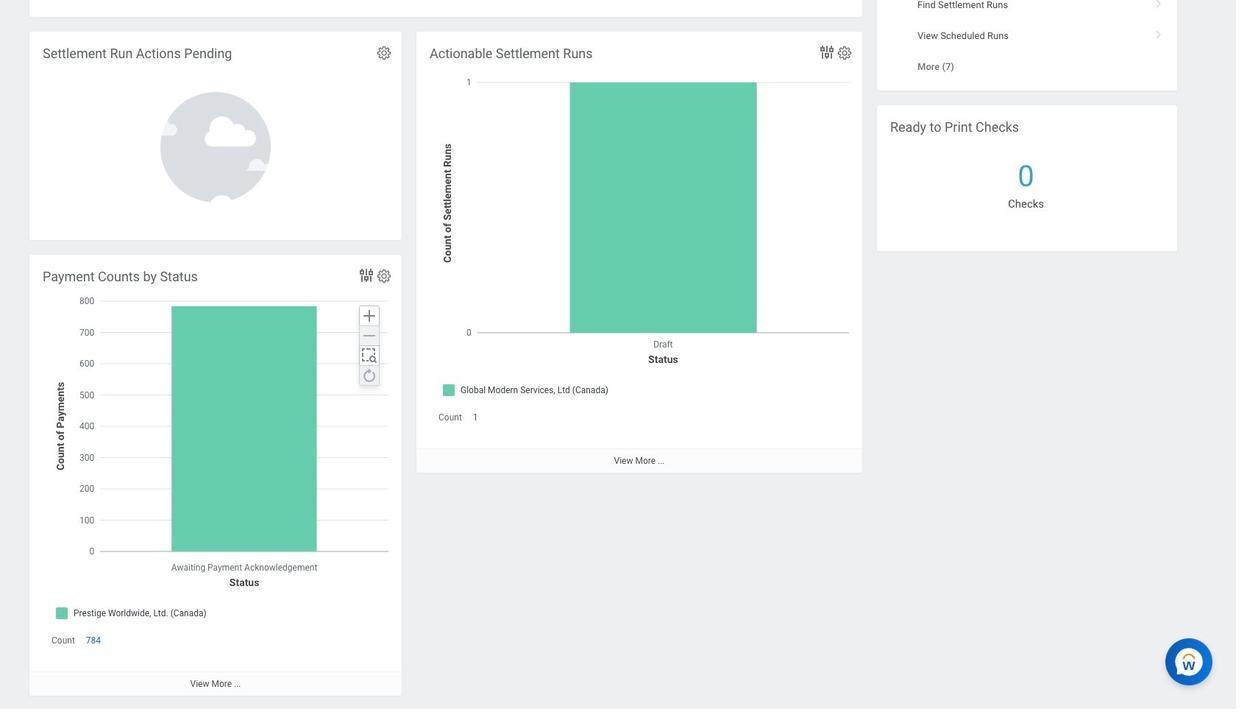 Task type: vqa. For each thing, say whether or not it's contained in the screenshot.
The Deliver-To Element
no



Task type: describe. For each thing, give the bounding box(es) containing it.
open item for settlement element
[[29, 0, 863, 17]]

drag zoom image
[[361, 347, 378, 365]]

zoom in image
[[361, 307, 378, 325]]

ready to print checks element
[[878, 105, 1178, 251]]

zoom out image
[[361, 327, 378, 345]]

chevron right image
[[1150, 25, 1169, 39]]

actionable settlement runs element
[[417, 32, 863, 473]]

payment counts by status element
[[29, 255, 402, 696]]



Task type: locate. For each thing, give the bounding box(es) containing it.
configure and view chart data image
[[358, 267, 376, 284]]

configure payment counts by status image
[[376, 268, 392, 284]]

configure actionable settlement runs image
[[837, 45, 853, 61]]

list
[[878, 0, 1178, 82]]

reset image
[[361, 367, 378, 384]]

chevron right image
[[1150, 0, 1169, 9]]

settlement run actions pending element
[[29, 32, 402, 240]]

configure and view chart data image
[[819, 43, 836, 61]]

configure settlement run actions pending image
[[376, 45, 392, 61]]



